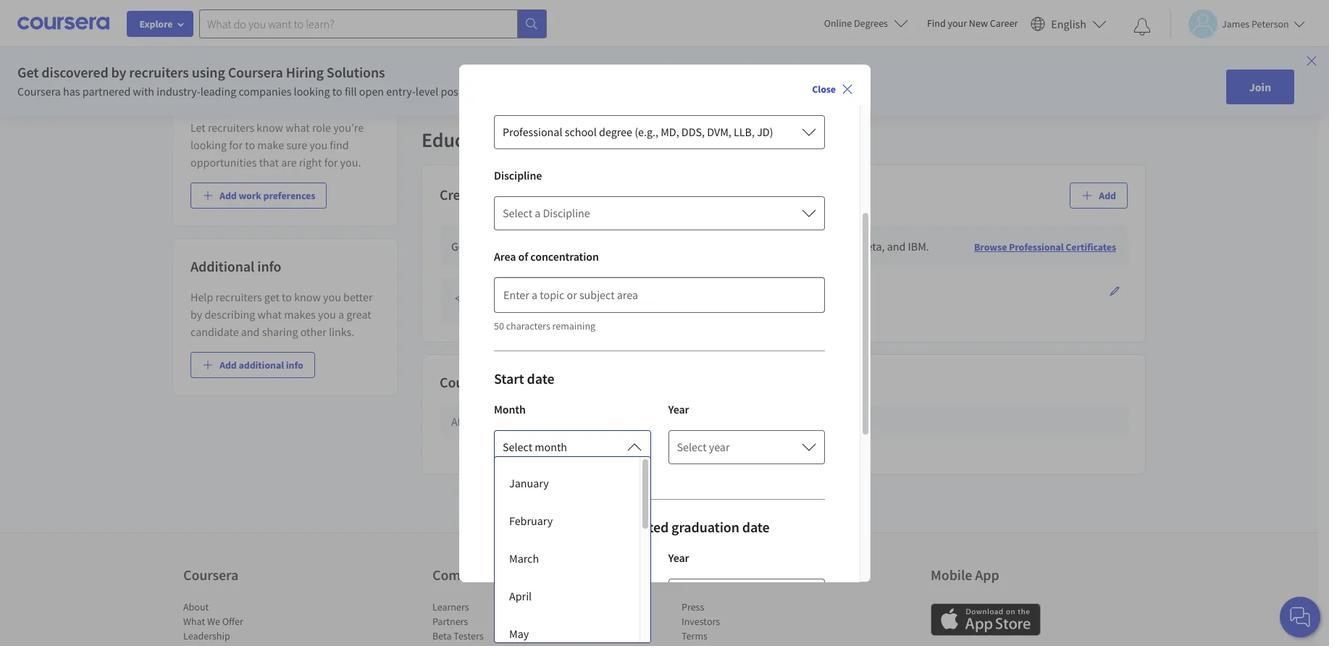 Task type: describe. For each thing, give the bounding box(es) containing it.
concentration
[[530, 249, 599, 264]]

let recruiters know what role you're looking for to make sure you find opportunities that are right for you.
[[191, 120, 364, 170]]

0 horizontal spatial for
[[229, 138, 243, 152]]

get for job-
[[451, 239, 468, 253]]

looking inside get discovered by recruiters using coursera hiring solutions coursera has partnered with industry-leading companies looking to fill open entry-level positions.
[[294, 84, 330, 99]]

you for can
[[752, 43, 770, 58]]

list for community
[[433, 600, 556, 646]]

about
[[687, 415, 715, 429]]

browse
[[975, 240, 1007, 253]]

after you start learning on coursera, information about your progress will appear here.
[[451, 415, 867, 429]]

year for start date
[[668, 402, 689, 417]]

job-
[[470, 239, 490, 253]]

update
[[226, 46, 263, 61]]

based
[[566, 239, 595, 253]]

other
[[300, 325, 327, 339]]

companies inside get discovered by recruiters using coursera hiring solutions coursera has partnered with industry-leading companies looking to fill open entry-level positions.
[[239, 84, 292, 99]]

what
[[183, 615, 205, 629]]

let
[[191, 120, 206, 135]]

march
[[509, 551, 539, 566]]

learners link
[[433, 601, 469, 614]]

offer
[[222, 615, 243, 629]]

about what we offer leadership
[[183, 601, 243, 643]]

coursera left has
[[17, 84, 61, 99]]

first
[[534, 373, 558, 391]]

area of concentration
[[494, 249, 599, 264]]

by inside get discovered by recruiters using coursera hiring solutions coursera has partnered with industry-leading companies looking to fill open entry-level positions.
[[111, 63, 126, 81]]

work inside add your past work experience here. if you're just starting out, you can add internships or volunteer experience instead.
[[520, 43, 545, 58]]

instead.
[[507, 61, 545, 75]]

get
[[264, 290, 280, 304]]

if
[[629, 43, 635, 58]]

md,
[[661, 125, 679, 139]]

month for graduation
[[494, 551, 526, 565]]

0 vertical spatial discipline
[[494, 168, 542, 183]]

work inside button
[[239, 189, 261, 202]]

past
[[497, 43, 518, 58]]

looking inside let recruiters know what role you're looking for to make sure you find opportunities that are right for you.
[[191, 138, 227, 152]]

entry-
[[386, 84, 416, 99]]

by inside help recruiters get to know you better by describing what makes you a great candidate and sharing other links.
[[191, 307, 202, 322]]

of
[[518, 249, 528, 264]]

you left start
[[476, 415, 494, 429]]

professional for professional school degree (e.g., md, dds, dvm, llb, jd)
[[503, 125, 562, 139]]

training
[[597, 239, 635, 253]]

select a discipline
[[503, 206, 590, 220]]

with inside get discovered by recruiters using coursera hiring solutions coursera has partnered with industry-leading companies looking to fill open entry-level positions.
[[133, 84, 154, 99]]

learners
[[433, 601, 469, 614]]

discovered
[[42, 63, 108, 81]]

close
[[812, 83, 836, 96]]

chat with us image
[[1289, 606, 1312, 629]]

1 vertical spatial for
[[324, 155, 338, 170]]

here. inside add your past work experience here. if you're just starting out, you can add internships or volunteer experience instead.
[[602, 43, 627, 58]]

list item for coursera
[[183, 644, 307, 646]]

additional
[[191, 257, 255, 275]]

sharing
[[262, 325, 298, 339]]

find your new career
[[927, 17, 1018, 30]]

add for add work preferences
[[220, 189, 237, 202]]

date for start
[[527, 370, 554, 388]]

beta
[[433, 630, 452, 643]]

leadership link
[[183, 630, 230, 643]]

your for find
[[948, 17, 967, 30]]

makes
[[284, 307, 316, 322]]

professional school degree (e.g., md, dds, dvm, llb, jd)
[[503, 125, 773, 139]]

great
[[347, 307, 371, 322]]

role
[[312, 120, 331, 135]]

know inside help recruiters get to know you better by describing what makes you a great candidate and sharing other links.
[[294, 290, 321, 304]]

partners link
[[433, 615, 468, 629]]

close button
[[806, 76, 859, 102]]

meta,
[[859, 239, 885, 253]]

1 horizontal spatial industry-
[[663, 239, 706, 253]]

select for select month
[[503, 440, 532, 454]]

recruiters inside get discovered by recruiters using coursera hiring solutions coursera has partnered with industry-leading companies looking to fill open entry-level positions.
[[129, 63, 189, 81]]

after
[[451, 415, 474, 429]]

english button
[[1026, 0, 1113, 47]]

add for add additional info
[[220, 359, 237, 372]]

recruiters for help
[[216, 290, 262, 304]]

Area of concentration text field
[[494, 277, 825, 313]]

1 horizontal spatial leading
[[706, 239, 742, 253]]

add additional info button
[[191, 352, 315, 378]]

add work preferences
[[220, 189, 315, 202]]

career
[[990, 17, 1018, 30]]

may
[[509, 627, 529, 641]]

update profile visibility button
[[215, 36, 356, 71]]

industry- inside get discovered by recruiters using coursera hiring solutions coursera has partnered with industry-leading companies looking to fill open entry-level positions.
[[157, 84, 201, 99]]

school for professional school degree
[[566, 303, 598, 317]]

learning for start
[[521, 415, 561, 429]]

join
[[1250, 80, 1272, 94]]

leading inside get discovered by recruiters using coursera hiring solutions coursera has partnered with industry-leading companies looking to fill open entry-level positions.
[[201, 84, 236, 99]]

select for select a discipline
[[503, 206, 532, 220]]

leadership
[[183, 630, 230, 643]]

what inside help recruiters get to know you better by describing what makes you a great candidate and sharing other links.
[[258, 307, 282, 322]]

add your past work experience here. if you're just starting out, you can add internships or volunteer experience instead.
[[451, 43, 928, 75]]

1 vertical spatial experience
[[451, 61, 504, 75]]

a inside help recruiters get to know you better by describing what makes you a great candidate and sharing other links.
[[338, 307, 344, 322]]

school for professional school degree (e.g., md, dds, dvm, llb, jd)
[[565, 125, 597, 139]]

partners
[[433, 615, 468, 629]]

1 vertical spatial here.
[[842, 415, 867, 429]]

0 vertical spatial and
[[887, 239, 906, 253]]

list for more
[[682, 600, 805, 646]]

month list box
[[495, 457, 651, 646]]

preferences
[[263, 189, 315, 202]]

start
[[494, 370, 524, 388]]

like
[[800, 239, 817, 253]]

coursera down the "update"
[[228, 63, 283, 81]]

list for coursera
[[183, 600, 307, 646]]

credentials
[[440, 186, 510, 204]]

january
[[509, 476, 549, 491]]

0 horizontal spatial or
[[596, 518, 610, 536]]

year
[[709, 440, 730, 454]]

help
[[191, 290, 213, 304]]

expected
[[612, 518, 669, 536]]

open
[[359, 84, 384, 99]]

start
[[497, 415, 519, 429]]

list item for more
[[682, 644, 805, 646]]

on
[[563, 415, 576, 429]]

coursera,
[[578, 415, 624, 429]]

app
[[975, 566, 1000, 584]]

0 vertical spatial experience
[[547, 43, 600, 58]]

add
[[791, 43, 810, 58]]

skills-
[[498, 373, 534, 391]]

jd)
[[757, 125, 773, 139]]

dialog containing start date
[[459, 3, 871, 646]]

remaining
[[552, 320, 595, 333]]

add for add
[[1099, 189, 1117, 202]]

recruiters for let
[[208, 120, 254, 135]]

select for select year
[[677, 440, 707, 454]]

select month button
[[494, 430, 651, 465]]

find
[[927, 17, 946, 30]]

help recruiters get to know you better by describing what makes you a great candidate and sharing other links.
[[191, 290, 373, 339]]

what we offer link
[[183, 615, 243, 629]]

find your new career link
[[920, 14, 1026, 33]]



Task type: locate. For each thing, give the bounding box(es) containing it.
learning for first
[[561, 373, 612, 391]]

1 horizontal spatial list
[[433, 600, 556, 646]]

school
[[565, 125, 597, 139], [566, 303, 598, 317]]

get left job-
[[451, 239, 468, 253]]

2 year from the top
[[668, 551, 689, 565]]

professional school degree (e.g., md, dds, dvm, llb, jd) button
[[494, 115, 825, 149]]

your inside add your past work experience here. if you're just starting out, you can add internships or volunteer experience instead.
[[473, 43, 495, 58]]

information
[[627, 415, 684, 429]]

level
[[416, 84, 439, 99]]

0 vertical spatial here.
[[602, 43, 627, 58]]

professional up the characters
[[504, 303, 563, 317]]

here. right the appear
[[842, 415, 867, 429]]

add additional info
[[220, 359, 303, 372]]

you
[[752, 43, 770, 58], [310, 138, 328, 152], [323, 290, 341, 304], [318, 307, 336, 322], [476, 415, 494, 429]]

date right graduation
[[742, 518, 770, 536]]

list item down investors link
[[682, 644, 805, 646]]

graduation date or expected graduation date
[[494, 518, 770, 536]]

what
[[286, 120, 310, 135], [258, 307, 282, 322]]

professional down instead.
[[503, 125, 562, 139]]

and inside help recruiters get to know you better by describing what makes you a great candidate and sharing other links.
[[241, 325, 260, 339]]

2 horizontal spatial your
[[948, 17, 967, 30]]

0 vertical spatial you're
[[638, 43, 668, 58]]

0 vertical spatial what
[[286, 120, 310, 135]]

50
[[494, 320, 504, 333]]

graduation
[[494, 518, 563, 536]]

1 vertical spatial professional
[[1009, 240, 1064, 253]]

1 horizontal spatial with
[[519, 239, 541, 253]]

0 vertical spatial to
[[332, 84, 343, 99]]

1 horizontal spatial date
[[566, 518, 594, 536]]

will
[[786, 415, 803, 429]]

select year
[[677, 440, 730, 454]]

companies left like
[[745, 239, 797, 253]]

month
[[535, 440, 567, 454]]

here. left if
[[602, 43, 627, 58]]

1 vertical spatial recruiters
[[208, 120, 254, 135]]

month down 'skills-'
[[494, 402, 526, 417]]

with left role-
[[519, 239, 541, 253]]

partnered
[[82, 84, 131, 99]]

role-
[[543, 239, 566, 253]]

0 vertical spatial a
[[535, 206, 540, 220]]

list containing press
[[682, 600, 805, 646]]

0 vertical spatial leading
[[201, 84, 236, 99]]

with right partnered
[[133, 84, 154, 99]]

work down the that
[[239, 189, 261, 202]]

add down opportunities in the left top of the page
[[220, 189, 237, 202]]

you're right if
[[638, 43, 668, 58]]

terms link
[[682, 630, 708, 643]]

0 vertical spatial info
[[257, 257, 281, 275]]

your left past
[[473, 43, 495, 58]]

experience
[[547, 43, 600, 58], [451, 61, 504, 75]]

1 list item from the left
[[183, 644, 307, 646]]

companies down 'profile'
[[239, 84, 292, 99]]

by down help
[[191, 307, 202, 322]]

you for a
[[318, 307, 336, 322]]

april
[[509, 589, 532, 604]]

for down the find
[[324, 155, 338, 170]]

month for start
[[494, 402, 526, 417]]

can
[[772, 43, 789, 58]]

february
[[509, 514, 553, 528]]

select a discipline button
[[494, 196, 825, 231]]

get
[[17, 63, 39, 81], [451, 239, 468, 253]]

add inside button
[[220, 189, 237, 202]]

characters
[[506, 320, 550, 333]]

0 horizontal spatial work
[[239, 189, 261, 202]]

2 vertical spatial to
[[282, 290, 292, 304]]

by
[[111, 63, 126, 81], [191, 307, 202, 322]]

your for add
[[473, 43, 495, 58]]

additional info
[[191, 257, 281, 275]]

date for graduation
[[566, 518, 594, 536]]

starting
[[690, 43, 727, 58]]

3 list item from the left
[[682, 644, 805, 646]]

0 vertical spatial year
[[668, 402, 689, 417]]

your up year
[[718, 415, 740, 429]]

school up "remaining"
[[566, 303, 598, 317]]

turtle
[[504, 279, 535, 294]]

3 list from the left
[[682, 600, 805, 646]]

0 horizontal spatial leading
[[201, 84, 236, 99]]

1 vertical spatial to
[[245, 138, 255, 152]]

0 horizontal spatial list
[[183, 600, 307, 646]]

you for find
[[310, 138, 328, 152]]

professional right browse
[[1009, 240, 1064, 253]]

experience left if
[[547, 43, 600, 58]]

dvm,
[[707, 125, 731, 139]]

select inside popup button
[[677, 440, 707, 454]]

industry- down using
[[157, 84, 201, 99]]

list item for community
[[433, 644, 556, 646]]

1 horizontal spatial or
[[869, 43, 880, 58]]

community down training
[[588, 279, 648, 294]]

mobile
[[931, 566, 973, 584]]

and left ibm.
[[887, 239, 906, 253]]

recruiters right let
[[208, 120, 254, 135]]

appear
[[805, 415, 840, 429]]

date right february
[[566, 518, 594, 536]]

list
[[183, 600, 307, 646], [433, 600, 556, 646], [682, 600, 805, 646]]

0 horizontal spatial know
[[257, 120, 283, 135]]

0 horizontal spatial discipline
[[494, 168, 542, 183]]

1 vertical spatial or
[[596, 518, 610, 536]]

area
[[494, 249, 516, 264]]

to right get
[[282, 290, 292, 304]]

what inside let recruiters know what role you're looking for to make sure you find opportunities that are right for you.
[[286, 120, 310, 135]]

select year button
[[668, 430, 825, 465]]

2 month from the top
[[494, 551, 526, 565]]

1 vertical spatial you're
[[333, 120, 364, 135]]

to inside let recruiters know what role you're looking for to make sure you find opportunities that are right for you.
[[245, 138, 255, 152]]

graduation
[[671, 518, 739, 536]]

coursera up about link
[[183, 566, 239, 584]]

terms
[[682, 630, 708, 643]]

1 vertical spatial work
[[239, 189, 261, 202]]

2 list from the left
[[433, 600, 556, 646]]

investors link
[[682, 615, 720, 629]]

opportunities
[[191, 155, 257, 170]]

or inside add your past work experience here. if you're just starting out, you can add internships or volunteer experience instead.
[[869, 43, 880, 58]]

investors
[[682, 615, 720, 629]]

select month
[[503, 440, 567, 454]]

looking
[[294, 84, 330, 99], [191, 138, 227, 152]]

you left can
[[752, 43, 770, 58]]

to
[[332, 84, 343, 99], [245, 138, 255, 152], [282, 290, 292, 304]]

0 horizontal spatial here.
[[602, 43, 627, 58]]

2 vertical spatial professional
[[504, 303, 563, 317]]

school left (e.g.,
[[565, 125, 597, 139]]

1 year from the top
[[668, 402, 689, 417]]

get inside get discovered by recruiters using coursera hiring solutions coursera has partnered with industry-leading companies looking to fill open entry-level positions.
[[17, 63, 39, 81]]

you inside let recruiters know what role you're looking for to make sure you find opportunities that are right for you.
[[310, 138, 328, 152]]

what down get
[[258, 307, 282, 322]]

right
[[299, 155, 322, 170]]

show notifications image
[[1134, 18, 1151, 36]]

info right additional
[[286, 359, 303, 372]]

0 horizontal spatial get
[[17, 63, 39, 81]]

select up ready
[[503, 206, 532, 220]]

add inside add your past work experience here. if you're just starting out, you can add internships or volunteer experience instead.
[[451, 43, 471, 58]]

month down graduation
[[494, 551, 526, 565]]

0 horizontal spatial a
[[338, 307, 344, 322]]

about
[[183, 601, 209, 614]]

None search field
[[199, 9, 547, 38]]

select inside "popup button"
[[503, 206, 532, 220]]

1 vertical spatial with
[[519, 239, 541, 253]]

progress
[[742, 415, 784, 429]]

additional
[[239, 359, 284, 372]]

to left fill on the top
[[332, 84, 343, 99]]

you inside add your past work experience here. if you're just starting out, you can add internships or volunteer experience instead.
[[752, 43, 770, 58]]

1 vertical spatial companies
[[745, 239, 797, 253]]

0 vertical spatial or
[[869, 43, 880, 58]]

1 horizontal spatial work
[[520, 43, 545, 58]]

get left discovered
[[17, 63, 39, 81]]

1 horizontal spatial and
[[887, 239, 906, 253]]

professional school degree
[[504, 303, 633, 317]]

work up instead.
[[520, 43, 545, 58]]

and
[[887, 239, 906, 253], [241, 325, 260, 339]]

2 horizontal spatial date
[[742, 518, 770, 536]]

0 horizontal spatial experience
[[451, 61, 504, 75]]

0 vertical spatial know
[[257, 120, 283, 135]]

experience up positions.
[[451, 61, 504, 75]]

mobile app
[[931, 566, 1000, 584]]

using
[[192, 63, 225, 81]]

0 horizontal spatial and
[[241, 325, 260, 339]]

candidate
[[191, 325, 239, 339]]

select inside dropdown button
[[503, 440, 532, 454]]

recruiters inside help recruiters get to know you better by describing what makes you a great candidate and sharing other links.
[[216, 290, 262, 304]]

0 vertical spatial recruiters
[[129, 63, 189, 81]]

education
[[422, 127, 509, 153]]

1 horizontal spatial info
[[286, 359, 303, 372]]

recruiters left using
[[129, 63, 189, 81]]

get job-ready with role-based training from industry-leading companies like google, meta, and ibm.
[[451, 239, 929, 253]]

0 vertical spatial month
[[494, 402, 526, 417]]

1 list from the left
[[183, 600, 307, 646]]

0 horizontal spatial community
[[433, 566, 505, 584]]

your
[[948, 17, 967, 30], [473, 43, 495, 58], [718, 415, 740, 429]]

1 horizontal spatial for
[[324, 155, 338, 170]]

0 vertical spatial professional
[[503, 125, 562, 139]]

1 vertical spatial and
[[241, 325, 260, 339]]

dialog
[[459, 3, 871, 646]]

1 horizontal spatial community
[[588, 279, 648, 294]]

learning up select month
[[521, 415, 561, 429]]

discipline up role-
[[543, 206, 590, 220]]

your right find
[[948, 17, 967, 30]]

0 vertical spatial for
[[229, 138, 243, 152]]

community up learners link
[[433, 566, 505, 584]]

list item down testers
[[433, 644, 556, 646]]

add left additional
[[220, 359, 237, 372]]

or left expected
[[596, 518, 610, 536]]

learning right first
[[561, 373, 612, 391]]

discipline up credentials
[[494, 168, 542, 183]]

2 horizontal spatial to
[[332, 84, 343, 99]]

recruiters up describing
[[216, 290, 262, 304]]

degree for professional school degree (e.g., md, dds, dvm, llb, jd)
[[599, 125, 632, 139]]

know up make
[[257, 120, 283, 135]]

info inside button
[[286, 359, 303, 372]]

degree for professional school degree
[[600, 303, 633, 317]]

know inside let recruiters know what role you're looking for to make sure you find opportunities that are right for you.
[[257, 120, 283, 135]]

1 vertical spatial your
[[473, 43, 495, 58]]

list item
[[183, 644, 307, 646], [433, 644, 556, 646], [682, 644, 805, 646]]

google,
[[819, 239, 856, 253]]

0 horizontal spatial you're
[[333, 120, 364, 135]]

list containing learners
[[433, 600, 556, 646]]

0 vertical spatial community
[[588, 279, 648, 294]]

2 vertical spatial recruiters
[[216, 290, 262, 304]]

1 horizontal spatial your
[[718, 415, 740, 429]]

looking down hiring
[[294, 84, 330, 99]]

1 horizontal spatial you're
[[638, 43, 668, 58]]

recruiters inside let recruiters know what role you're looking for to make sure you find opportunities that are right for you.
[[208, 120, 254, 135]]

1 vertical spatial looking
[[191, 138, 227, 152]]

1 horizontal spatial know
[[294, 290, 321, 304]]

1 vertical spatial degree
[[600, 303, 633, 317]]

coursera skills-first learning
[[440, 373, 612, 391]]

1 vertical spatial month
[[494, 551, 526, 565]]

1 vertical spatial what
[[258, 307, 282, 322]]

what up sure
[[286, 120, 310, 135]]

press investors terms
[[682, 601, 720, 643]]

out,
[[730, 43, 749, 58]]

industry- right from
[[663, 239, 706, 253]]

1 vertical spatial community
[[433, 566, 505, 584]]

add button
[[1070, 182, 1128, 208]]

1 horizontal spatial what
[[286, 120, 310, 135]]

0 vertical spatial degree
[[599, 125, 632, 139]]

you up other
[[318, 307, 336, 322]]

degree inside popup button
[[599, 125, 632, 139]]

0 vertical spatial learning
[[561, 373, 612, 391]]

list item down offer
[[183, 644, 307, 646]]

browse professional certificates link
[[975, 240, 1117, 253]]

a
[[535, 206, 540, 220], [338, 307, 344, 322]]

to inside help recruiters get to know you better by describing what makes you a great candidate and sharing other links.
[[282, 290, 292, 304]]

0 horizontal spatial companies
[[239, 84, 292, 99]]

1 month from the top
[[494, 402, 526, 417]]

1 horizontal spatial a
[[535, 206, 540, 220]]

start date
[[494, 370, 554, 388]]

degree down turtle mountain community college
[[600, 303, 633, 317]]

50 characters remaining
[[494, 320, 595, 333]]

a inside select a discipline "popup button"
[[535, 206, 540, 220]]

coursera up after
[[440, 373, 495, 391]]

fill
[[345, 84, 357, 99]]

download on the app store image
[[931, 604, 1041, 637]]

school inside popup button
[[565, 125, 597, 139]]

info up get
[[257, 257, 281, 275]]

add up certificates
[[1099, 189, 1117, 202]]

0 vertical spatial industry-
[[157, 84, 201, 99]]

2 vertical spatial your
[[718, 415, 740, 429]]

for up opportunities in the left top of the page
[[229, 138, 243, 152]]

0 vertical spatial get
[[17, 63, 39, 81]]

1 vertical spatial get
[[451, 239, 468, 253]]

you left the 'better'
[[323, 290, 341, 304]]

1 vertical spatial know
[[294, 290, 321, 304]]

describing
[[205, 307, 255, 322]]

you're up the find
[[333, 120, 364, 135]]

edit details for professional school degree  in majorname at turtle mountain community college. image
[[1109, 285, 1121, 297]]

you down role
[[310, 138, 328, 152]]

1 horizontal spatial by
[[191, 307, 202, 322]]

0 horizontal spatial with
[[133, 84, 154, 99]]

1 horizontal spatial here.
[[842, 415, 867, 429]]

1 vertical spatial learning
[[521, 415, 561, 429]]

info
[[257, 257, 281, 275], [286, 359, 303, 372]]

2 list item from the left
[[433, 644, 556, 646]]

year
[[668, 402, 689, 417], [668, 551, 689, 565]]

you're inside let recruiters know what role you're looking for to make sure you find opportunities that are right for you.
[[333, 120, 364, 135]]

1 horizontal spatial list item
[[433, 644, 556, 646]]

0 vertical spatial work
[[520, 43, 545, 58]]

make
[[257, 138, 284, 152]]

degree left (e.g.,
[[599, 125, 632, 139]]

just
[[670, 43, 688, 58]]

1 horizontal spatial experience
[[547, 43, 600, 58]]

testers
[[454, 630, 484, 643]]

and down describing
[[241, 325, 260, 339]]

0 horizontal spatial your
[[473, 43, 495, 58]]

better
[[344, 290, 373, 304]]

select down about
[[677, 440, 707, 454]]

looking down let
[[191, 138, 227, 152]]

1 vertical spatial industry-
[[663, 239, 706, 253]]

date right start
[[527, 370, 554, 388]]

a up links.
[[338, 307, 344, 322]]

here.
[[602, 43, 627, 58], [842, 415, 867, 429]]

are
[[281, 155, 297, 170]]

you're inside add your past work experience here. if you're just starting out, you can add internships or volunteer experience instead.
[[638, 43, 668, 58]]

by up partnered
[[111, 63, 126, 81]]

ready
[[490, 239, 517, 253]]

or left volunteer
[[869, 43, 880, 58]]

add
[[451, 43, 471, 58], [1099, 189, 1117, 202], [220, 189, 237, 202], [220, 359, 237, 372]]

year for graduation date or expected graduation date
[[668, 551, 689, 565]]

select down start
[[503, 440, 532, 454]]

to inside get discovered by recruiters using coursera hiring solutions coursera has partnered with industry-leading companies looking to fill open entry-level positions.
[[332, 84, 343, 99]]

0 horizontal spatial info
[[257, 257, 281, 275]]

1 vertical spatial leading
[[706, 239, 742, 253]]

get discovered by recruiters using coursera hiring solutions coursera has partnered with industry-leading companies looking to fill open entry-level positions.
[[17, 63, 489, 99]]

year up select year
[[668, 402, 689, 417]]

year up "more"
[[668, 551, 689, 565]]

llb,
[[734, 125, 755, 139]]

know up makes
[[294, 290, 321, 304]]

professional inside popup button
[[503, 125, 562, 139]]

list containing about
[[183, 600, 307, 646]]

1 horizontal spatial companies
[[745, 239, 797, 253]]

discipline inside "popup button"
[[543, 206, 590, 220]]

coursera image
[[17, 12, 109, 35]]

1 vertical spatial year
[[668, 551, 689, 565]]

0 vertical spatial companies
[[239, 84, 292, 99]]

0 horizontal spatial by
[[111, 63, 126, 81]]

professional
[[503, 125, 562, 139], [1009, 240, 1064, 253], [504, 303, 563, 317]]

add for add your past work experience here. if you're just starting out, you can add internships or volunteer experience instead.
[[451, 43, 471, 58]]

a up area of concentration
[[535, 206, 540, 220]]

1 vertical spatial school
[[566, 303, 598, 317]]

0 vertical spatial by
[[111, 63, 126, 81]]

update profile visibility
[[226, 46, 345, 61]]

to left make
[[245, 138, 255, 152]]

0 vertical spatial with
[[133, 84, 154, 99]]

0 horizontal spatial what
[[258, 307, 282, 322]]

2 horizontal spatial list
[[682, 600, 805, 646]]

browse professional certificates
[[975, 240, 1117, 253]]

0 horizontal spatial date
[[527, 370, 554, 388]]

0 horizontal spatial list item
[[183, 644, 307, 646]]

1 horizontal spatial to
[[282, 290, 292, 304]]

1 horizontal spatial get
[[451, 239, 468, 253]]

press
[[682, 601, 705, 614]]

get for discovered
[[17, 63, 39, 81]]

professional for professional school degree
[[504, 303, 563, 317]]

add up positions.
[[451, 43, 471, 58]]

you.
[[340, 155, 361, 170]]



Task type: vqa. For each thing, say whether or not it's contained in the screenshot.


